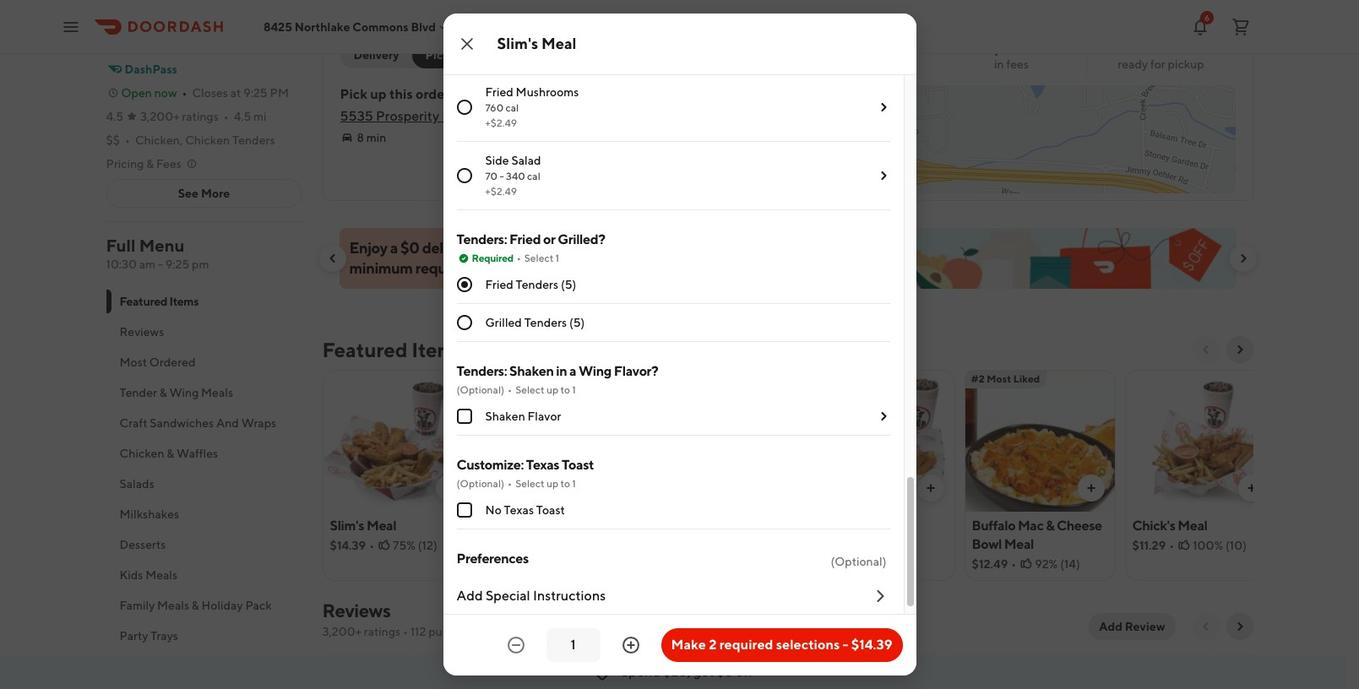 Task type: vqa. For each thing, say whether or not it's contained in the screenshot.
Slim's Meal image
yes



Task type: locate. For each thing, give the bounding box(es) containing it.
tenders: shaken in a wing flavor? (optional) • select up to 1
[[457, 364, 658, 396]]

texas for customize:
[[526, 457, 559, 473]]

b right breonte
[[514, 672, 523, 688]]

up inside customize: texas toast (optional) • select up to 1
[[547, 478, 559, 490]]

+$2.49 inside 540 cal +$2.49
[[485, 48, 517, 61]]

featured items down am
[[120, 295, 199, 308]]

featured items heading
[[322, 336, 464, 363]]

2 tenders: from the top
[[457, 364, 507, 380]]

most ordered button
[[106, 347, 302, 378]]

previous button of carousel image
[[326, 252, 339, 265]]

0 horizontal spatial a
[[390, 239, 398, 257]]

wing inside tenders: shaken in a wing flavor? (optional) • select up to 1
[[579, 364, 612, 380]]

• up shaken flavor
[[508, 384, 512, 396]]

slim's inside 'slim's meal' dialog
[[497, 35, 538, 52]]

•
[[182, 86, 187, 100], [224, 110, 229, 123], [125, 133, 130, 147], [517, 252, 521, 265], [508, 384, 512, 396], [508, 478, 512, 490], [369, 539, 374, 553], [1170, 539, 1175, 553], [1011, 558, 1016, 571], [403, 625, 408, 639]]

b left breonte
[[435, 671, 446, 689]]

2 vertical spatial select
[[515, 478, 545, 490]]

previous image
[[1199, 620, 1213, 634]]

liked right #1
[[691, 373, 717, 385]]

reviews inside reviews 3,200+ ratings • 112 public reviews
[[322, 600, 391, 622]]

1 vertical spatial +$2.49
[[485, 117, 517, 129]]

tenders down 4.5 mi on the top of page
[[232, 133, 275, 147]]

fried for tenders
[[485, 278, 514, 292]]

(5) for grilled tenders (5)
[[569, 316, 585, 330]]

#2 most liked
[[971, 373, 1040, 385]]

reviews for reviews
[[120, 325, 164, 339]]

2 4.5 from the left
[[234, 110, 251, 123]]

meals for kids meals
[[145, 569, 178, 582]]

1 horizontal spatial $14.39
[[851, 637, 893, 653]]

more
[[201, 187, 230, 200]]

1 horizontal spatial min
[[1155, 41, 1178, 57]]

1 4.5 from the left
[[106, 110, 123, 123]]

0 horizontal spatial ratings
[[182, 110, 219, 123]]

most right #2 on the bottom of the page
[[987, 373, 1011, 385]]

0 horizontal spatial featured items
[[120, 295, 199, 308]]

2 vertical spatial -
[[843, 637, 849, 653]]

0 vertical spatial wing
[[579, 364, 612, 380]]

5 down no texas toast at the left
[[512, 518, 520, 534]]

1 tenders: from the top
[[457, 232, 507, 248]]

1 to from the top
[[561, 384, 570, 396]]

& left waffles
[[167, 447, 174, 460]]

buffalo mac & cheese bowl meal
[[972, 518, 1102, 553]]

sandwiches
[[150, 417, 214, 430]]

fried down required
[[485, 278, 514, 292]]

tenders for fried
[[516, 278, 559, 292]]

0 vertical spatial shaken
[[509, 364, 554, 380]]

Shaken Flavor checkbox
[[457, 409, 472, 424]]

ratings
[[182, 110, 219, 123], [364, 625, 401, 639]]

4 add item to cart image from the left
[[1245, 482, 1258, 495]]

1 vertical spatial featured items
[[322, 338, 464, 362]]

most up tender on the left bottom of page
[[120, 356, 147, 369]]

shaken up shaken flavor
[[509, 364, 554, 380]]

meal right classic
[[695, 518, 725, 534]]

meal down no texas toast at the left
[[522, 518, 552, 534]]

get
[[693, 664, 714, 680]]

first
[[555, 239, 581, 257]]

wing up sandwiches
[[169, 386, 199, 400]]

side
[[485, 154, 509, 168]]

min inside 9 min ready for pickup
[[1155, 41, 1178, 57]]

ratings down reviews link
[[364, 625, 401, 639]]

liked
[[691, 373, 717, 385], [1014, 373, 1040, 385]]

1 horizontal spatial ratings
[[364, 625, 401, 639]]

1 vertical spatial (5)
[[569, 316, 585, 330]]

1 add item to cart image from the left
[[442, 482, 456, 495]]

9:25 right "at" at left top
[[243, 86, 268, 100]]

up inside pick up this order at: 5535 prosperity ridge road
[[370, 86, 387, 102]]

fried up • select 1
[[509, 232, 541, 248]]

or
[[543, 232, 555, 248]]

0 horizontal spatial 5
[[490, 518, 498, 534]]

(optional) down hungry meal
[[831, 555, 887, 569]]

select up no texas toast at the left
[[515, 478, 545, 490]]

slim's meal
[[497, 35, 577, 52], [330, 518, 396, 534]]

featured inside "heading"
[[322, 338, 408, 362]]

0 vertical spatial meals
[[201, 386, 233, 400]]

& inside button
[[501, 518, 509, 534]]

min for 8
[[366, 131, 386, 144]]

1 vertical spatial shaken
[[485, 410, 525, 423]]

& for tender
[[159, 386, 167, 400]]

• inside tenders: fried or grilled? group
[[517, 252, 521, 265]]

most right #1
[[664, 373, 689, 385]]

up up no texas toast at the left
[[547, 478, 559, 490]]

reviews inside button
[[120, 325, 164, 339]]

(5) for fried tenders (5)
[[561, 278, 576, 292]]

meals up and
[[201, 386, 233, 400]]

1 inside tenders: fried or grilled? group
[[556, 252, 559, 265]]

items down grilled tenders (5) radio
[[412, 338, 464, 362]]

tenders: for tenders: fried or grilled?
[[457, 232, 507, 248]]

craft sandwiches and wraps button
[[106, 408, 302, 438]]

2 +$2.49 from the top
[[485, 117, 517, 129]]

meal right the group
[[542, 35, 577, 52]]

0 horizontal spatial slim's
[[330, 518, 364, 534]]

0 vertical spatial featured items
[[120, 295, 199, 308]]

1 vertical spatial wing
[[169, 386, 199, 400]]

5 & 5 meal
[[490, 518, 552, 534]]

add inside button
[[457, 588, 483, 604]]

2 5 from the left
[[512, 518, 520, 534]]

texas
[[526, 457, 559, 473], [504, 504, 534, 517]]

0 vertical spatial 1
[[556, 252, 559, 265]]

toast up no texas toast at the left
[[562, 457, 594, 473]]

chicken & waffles button
[[106, 438, 302, 469]]

#1
[[650, 373, 662, 385]]

toast inside customize: texas toast (optional) • select up to 1
[[562, 457, 594, 473]]

tenders: fried or grilled?
[[457, 232, 605, 248]]

2 liked from the left
[[1014, 373, 1040, 385]]

shaken left flavor at the left bottom of page
[[485, 410, 525, 423]]

on
[[502, 239, 519, 257]]

tenders: up shaken flavor checkbox
[[457, 364, 507, 380]]

1
[[556, 252, 559, 265], [572, 384, 576, 396], [572, 478, 576, 490]]

1 horizontal spatial 9:25
[[243, 86, 268, 100]]

• right now
[[182, 86, 187, 100]]

1 vertical spatial in
[[556, 364, 567, 380]]

10:30
[[106, 258, 137, 271]]

featured down am
[[120, 295, 167, 308]]

1 vertical spatial (optional)
[[457, 478, 504, 490]]

make
[[671, 637, 706, 653]]

& for chicken
[[167, 447, 174, 460]]

1 vertical spatial a
[[569, 364, 576, 380]]

order
[[539, 48, 572, 62]]

liked right #2 on the bottom of the page
[[1014, 373, 1040, 385]]

ready
[[1118, 57, 1148, 71]]

75% (12)
[[393, 539, 437, 553]]

0 horizontal spatial reviews
[[120, 325, 164, 339]]

add inside button
[[1099, 620, 1123, 634]]

liked for #2 most liked
[[1014, 373, 1040, 385]]

preferences
[[457, 551, 529, 567]]

classic meal
[[651, 518, 725, 534]]

0 vertical spatial featured
[[120, 295, 167, 308]]

pm
[[270, 86, 289, 100]]

cal up the group
[[507, 33, 521, 46]]

select inside tenders: shaken in a wing flavor? (optional) • select up to 1
[[515, 384, 545, 396]]

1 horizontal spatial reviews
[[322, 600, 391, 622]]

family
[[120, 599, 155, 613]]

map region
[[392, 0, 1257, 329]]

items up reviews button
[[169, 295, 199, 308]]

1 vertical spatial cal
[[506, 102, 519, 114]]

meals up the "trays"
[[157, 599, 189, 613]]

fried up 760
[[485, 86, 514, 99]]

flavor?
[[614, 364, 658, 380]]

1 inside tenders: shaken in a wing flavor? (optional) • select up to 1
[[572, 384, 576, 396]]

special
[[486, 588, 530, 604]]

most for #2 most liked
[[987, 373, 1011, 385]]

add item to cart image for hungry meal
[[924, 482, 937, 495]]

9:25
[[243, 86, 268, 100], [165, 258, 189, 271]]

mushrooms
[[516, 86, 579, 99]]

(5)
[[561, 278, 576, 292], [569, 316, 585, 330]]

1 horizontal spatial 5
[[512, 518, 520, 534]]

wing
[[579, 364, 612, 380], [169, 386, 199, 400]]

$14.39 right selections
[[851, 637, 893, 653]]

1 vertical spatial add
[[1099, 620, 1123, 634]]

3,200+ up chicken,
[[140, 110, 180, 123]]

blvd
[[411, 20, 436, 33]]

0 vertical spatial (optional)
[[457, 384, 504, 396]]

group
[[457, 0, 890, 211]]

min
[[1155, 41, 1178, 57], [366, 131, 386, 144]]

full
[[106, 236, 136, 255]]

tenders down "fried tenders (5)"
[[524, 316, 567, 330]]

• left 112
[[403, 625, 408, 639]]

$14.39 inside make 2 required selections - $14.39 button
[[851, 637, 893, 653]]

5 down "no" on the bottom
[[490, 518, 498, 534]]

see
[[178, 187, 199, 200]]

0 vertical spatial reviews
[[120, 325, 164, 339]]

3 +$2.49 from the top
[[485, 185, 517, 198]]

hungry
[[811, 518, 856, 534]]

add for add special instructions
[[457, 588, 483, 604]]

add review
[[1099, 620, 1165, 634]]

close slim's meal image
[[457, 34, 477, 54]]

up up flavor at the left bottom of page
[[547, 384, 559, 396]]

& for pricing
[[146, 157, 154, 171]]

& down "no" on the bottom
[[501, 518, 509, 534]]

toast
[[562, 457, 594, 473], [536, 504, 565, 517]]

92%
[[1035, 558, 1058, 571]]

& inside button
[[167, 447, 174, 460]]

a
[[390, 239, 398, 257], [569, 364, 576, 380]]

meal right "hungry"
[[858, 518, 888, 534]]

0 vertical spatial in
[[994, 57, 1004, 71]]

up inside tenders: shaken in a wing flavor? (optional) • select up to 1
[[547, 384, 559, 396]]

meal down the mac
[[1004, 536, 1034, 553]]

cheese
[[1057, 518, 1102, 534]]

8 min
[[357, 131, 386, 144]]

1 horizontal spatial featured
[[322, 338, 408, 362]]

public
[[428, 625, 462, 639]]

(optional) down customize:
[[457, 478, 504, 490]]

2 vertical spatial up
[[547, 478, 559, 490]]

2 vertical spatial fried
[[485, 278, 514, 292]]

tenders: inside tenders: shaken in a wing flavor? (optional) • select up to 1
[[457, 364, 507, 380]]

laura v
[[730, 672, 776, 688]]

1 horizontal spatial 4.5
[[234, 110, 251, 123]]

add
[[457, 588, 483, 604], [1099, 620, 1123, 634]]

0 vertical spatial add
[[457, 588, 483, 604]]

select inside tenders: fried or grilled? group
[[524, 252, 554, 265]]

0 horizontal spatial featured
[[120, 295, 167, 308]]

chicken,
[[135, 133, 183, 147]]

(12)
[[418, 539, 437, 553]]

1 vertical spatial chicken
[[120, 447, 164, 460]]

add item to cart image for slim's meal
[[442, 482, 456, 495]]

9 min ready for pickup
[[1118, 41, 1204, 71]]

3,200+ inside reviews 3,200+ ratings • 112 public reviews
[[322, 625, 362, 639]]

0 vertical spatial select
[[524, 252, 554, 265]]

1 liked from the left
[[691, 373, 717, 385]]

2 vertical spatial +$2.49
[[485, 185, 517, 198]]

1 vertical spatial slim's meal
[[330, 518, 396, 534]]

1 vertical spatial 9:25
[[165, 258, 189, 271]]

1 vertical spatial 3,200+
[[322, 625, 362, 639]]

- inside full menu 10:30 am - 9:25 pm
[[158, 258, 163, 271]]

most ordered
[[120, 356, 196, 369]]

decrease quantity by 1 image
[[506, 635, 526, 656]]

up
[[370, 86, 387, 102], [547, 384, 559, 396], [547, 478, 559, 490]]

your
[[522, 239, 552, 257]]

0 horizontal spatial slim's meal
[[330, 518, 396, 534]]

2 horizontal spatial most
[[987, 373, 1011, 385]]

select up shaken flavor
[[515, 384, 545, 396]]

- for make
[[843, 637, 849, 653]]

0 vertical spatial ratings
[[182, 110, 219, 123]]

+$2.49 inside side salad 70 - 340 cal +$2.49
[[485, 185, 517, 198]]

3,200+ down reviews link
[[322, 625, 362, 639]]

& left the fees
[[146, 157, 154, 171]]

slim's meal inside dialog
[[497, 35, 577, 52]]

• down customize:
[[508, 478, 512, 490]]

- inside button
[[843, 637, 849, 653]]

select inside customize: texas toast (optional) • select up to 1
[[515, 478, 545, 490]]

& inside "buffalo mac & cheese bowl meal"
[[1046, 518, 1055, 534]]

1 horizontal spatial b
[[514, 672, 523, 688]]

featured down minimum at the top left of page
[[322, 338, 408, 362]]

add for add review
[[1099, 620, 1123, 634]]

chicken up salads
[[120, 447, 164, 460]]

2 vertical spatial (optional)
[[831, 555, 887, 569]]

chicken
[[185, 133, 230, 147], [120, 447, 164, 460]]

1 +$2.49 from the top
[[485, 48, 517, 61]]

add item to cart image
[[442, 482, 456, 495], [924, 482, 937, 495], [1084, 482, 1098, 495], [1245, 482, 1258, 495]]

commons
[[353, 20, 409, 33]]

2 horizontal spatial -
[[843, 637, 849, 653]]

meal inside button
[[522, 518, 552, 534]]

order methods option group
[[340, 41, 477, 68]]

1 vertical spatial $14.39
[[851, 637, 893, 653]]

• left your
[[517, 252, 521, 265]]

featured items down grilled tenders (5) radio
[[322, 338, 464, 362]]

hungry meal
[[811, 518, 888, 534]]

• right $$
[[125, 133, 130, 147]]

add left review
[[1099, 620, 1123, 634]]

tenders: up required
[[457, 232, 507, 248]]

2 vertical spatial 1
[[572, 478, 576, 490]]

• down chick's meal
[[1170, 539, 1175, 553]]

wing left flavor? at the bottom of page
[[579, 364, 612, 380]]

4.5 left mi
[[234, 110, 251, 123]]

0 vertical spatial slim's
[[497, 35, 538, 52]]

0 horizontal spatial add
[[457, 588, 483, 604]]

a inside enjoy a $0 delivery fee on your first order, $7 subtotal minimum required.
[[390, 239, 398, 257]]

previous button of carousel image
[[1199, 343, 1213, 357]]

1 horizontal spatial items
[[412, 338, 464, 362]]

in up flavor at the left bottom of page
[[556, 364, 567, 380]]

2 vertical spatial tenders
[[524, 316, 567, 330]]

- right 70
[[500, 170, 504, 183]]

$14.39 left 75%
[[330, 539, 366, 553]]

0 vertical spatial cal
[[507, 33, 521, 46]]

4.5 up $$
[[106, 110, 123, 123]]

1 horizontal spatial chicken
[[185, 133, 230, 147]]

1 vertical spatial tenders:
[[457, 364, 507, 380]]

texas up no texas toast at the left
[[526, 457, 559, 473]]

cal right 760
[[506, 102, 519, 114]]

fried inside fried mushrooms 760 cal +$2.49
[[485, 86, 514, 99]]

a left $0
[[390, 239, 398, 257]]

chick's
[[1132, 518, 1176, 534]]

in left fees
[[994, 57, 1004, 71]]

(optional) up shaken flavor checkbox
[[457, 384, 504, 396]]

desserts
[[120, 538, 166, 552]]

2 add item to cart image from the left
[[924, 482, 937, 495]]

meal inside "buffalo mac & cheese bowl meal"
[[1004, 536, 1034, 553]]

1 vertical spatial featured
[[322, 338, 408, 362]]

1 horizontal spatial liked
[[1014, 373, 1040, 385]]

ratings up $$ • chicken, chicken tenders
[[182, 110, 219, 123]]

0 horizontal spatial wing
[[169, 386, 199, 400]]

0 vertical spatial toast
[[562, 457, 594, 473]]

customize: texas toast group
[[457, 456, 890, 530]]

0 horizontal spatial 9:25
[[165, 258, 189, 271]]

1 vertical spatial to
[[561, 478, 570, 490]]

(optional) inside customize: texas toast (optional) • select up to 1
[[457, 478, 504, 490]]

hungry meal image
[[805, 370, 954, 512]]

in
[[994, 57, 1004, 71], [556, 364, 567, 380]]

toast up 5 & 5 meal
[[536, 504, 565, 517]]

a down grilled tenders (5)
[[569, 364, 576, 380]]

a inside tenders: shaken in a wing flavor? (optional) • select up to 1
[[569, 364, 576, 380]]

to
[[561, 384, 570, 396], [561, 478, 570, 490]]

+$2.49 down 760
[[485, 117, 517, 129]]

texas up 5 & 5 meal
[[504, 504, 534, 517]]

classic
[[651, 518, 693, 534]]

1 horizontal spatial slim's
[[497, 35, 538, 52]]

- right selections
[[843, 637, 849, 653]]

Grilled Tenders (5) radio
[[457, 315, 472, 331]]

to up flavor at the left bottom of page
[[561, 384, 570, 396]]

selections
[[776, 637, 840, 653]]

(5) down "fried tenders (5)"
[[569, 316, 585, 330]]

0 vertical spatial tenders:
[[457, 232, 507, 248]]

up left this
[[370, 86, 387, 102]]

meals right kids
[[145, 569, 178, 582]]

+$2.49 inside fried mushrooms 760 cal +$2.49
[[485, 117, 517, 129]]

1 horizontal spatial 3,200+
[[322, 625, 362, 639]]

1 vertical spatial -
[[158, 258, 163, 271]]

open menu image
[[61, 16, 81, 37]]

now
[[154, 86, 177, 100]]

1 horizontal spatial wing
[[579, 364, 612, 380]]

1 vertical spatial ratings
[[364, 625, 401, 639]]

0 horizontal spatial min
[[366, 131, 386, 144]]

1 horizontal spatial featured items
[[322, 338, 464, 362]]

0 vertical spatial up
[[370, 86, 387, 102]]

chicken down the 3,200+ ratings • at the top of the page
[[185, 133, 230, 147]]

None radio
[[457, 31, 472, 47], [457, 100, 472, 115], [457, 168, 472, 184], [457, 31, 472, 47], [457, 100, 472, 115], [457, 168, 472, 184]]

shaken flavor
[[485, 410, 561, 423]]

desserts button
[[106, 530, 302, 560]]

+$2.49 down 540
[[485, 48, 517, 61]]

1 horizontal spatial most
[[664, 373, 689, 385]]

0 vertical spatial +$2.49
[[485, 48, 517, 61]]

in inside $0.00 in fees
[[994, 57, 1004, 71]]

0 horizontal spatial most
[[120, 356, 147, 369]]

(5) down first
[[561, 278, 576, 292]]

1 vertical spatial meals
[[145, 569, 178, 582]]

& right the mac
[[1046, 518, 1055, 534]]

0 vertical spatial min
[[1155, 41, 1178, 57]]

+$2.49
[[485, 48, 517, 61], [485, 117, 517, 129], [485, 185, 517, 198]]

min right 9
[[1155, 41, 1178, 57]]

9:25 left pm
[[165, 258, 189, 271]]

0 vertical spatial a
[[390, 239, 398, 257]]

$11.29
[[1132, 539, 1166, 553]]

1 horizontal spatial add
[[1099, 620, 1123, 634]]

0 horizontal spatial chicken
[[120, 447, 164, 460]]

2 to from the top
[[561, 478, 570, 490]]

shaken inside tenders: shaken in a wing flavor? (optional) • select up to 1
[[509, 364, 554, 380]]

items inside "heading"
[[412, 338, 464, 362]]

• right the $12.49
[[1011, 558, 1016, 571]]

next button of carousel image
[[1233, 343, 1247, 357]]

0 vertical spatial texas
[[526, 457, 559, 473]]

1 vertical spatial items
[[412, 338, 464, 362]]

2 vertical spatial meals
[[157, 599, 189, 613]]

1 vertical spatial select
[[515, 384, 545, 396]]

1 vertical spatial min
[[366, 131, 386, 144]]

tenders down • select 1
[[516, 278, 559, 292]]

(14)
[[1060, 558, 1080, 571]]

$25,
[[663, 664, 691, 680]]

kids meals button
[[106, 560, 302, 591]]

- right am
[[158, 258, 163, 271]]

$$
[[106, 133, 120, 147]]

& right tender on the left bottom of page
[[159, 386, 167, 400]]

0 horizontal spatial items
[[169, 295, 199, 308]]

1 vertical spatial up
[[547, 384, 559, 396]]

tenders: fried or grilled? group
[[457, 231, 890, 342]]

most inside button
[[120, 356, 147, 369]]

texas inside customize: texas toast (optional) • select up to 1
[[526, 457, 559, 473]]

(optional) inside tenders: shaken in a wing flavor? (optional) • select up to 1
[[457, 384, 504, 396]]

6 button
[[1190, 10, 1214, 44]]

side salad 70 - 340 cal +$2.49
[[485, 154, 541, 198]]

required
[[720, 637, 773, 653]]

cal down salad
[[527, 170, 541, 183]]

0 horizontal spatial -
[[158, 258, 163, 271]]

1 vertical spatial fried
[[509, 232, 541, 248]]

min right the 8
[[366, 131, 386, 144]]

add left special
[[457, 588, 483, 604]]

to up no texas toast at the left
[[561, 478, 570, 490]]

select down tenders: fried or grilled?
[[524, 252, 554, 265]]

0 vertical spatial items
[[169, 295, 199, 308]]

fees
[[156, 157, 181, 171]]

0 horizontal spatial $14.39
[[330, 539, 366, 553]]

pricing
[[106, 157, 144, 171]]

kids
[[120, 569, 143, 582]]

+$2.49 down 70
[[485, 185, 517, 198]]

cal inside 540 cal +$2.49
[[507, 33, 521, 46]]

milkshakes
[[120, 508, 179, 521]]

1 vertical spatial reviews
[[322, 600, 391, 622]]

1 horizontal spatial -
[[500, 170, 504, 183]]

0 vertical spatial slim's meal
[[497, 35, 577, 52]]



Task type: describe. For each thing, give the bounding box(es) containing it.
min for 9
[[1155, 41, 1178, 57]]

100%
[[1193, 539, 1224, 553]]

in inside tenders: shaken in a wing flavor? (optional) • select up to 1
[[556, 364, 567, 380]]

see more button
[[107, 180, 301, 207]]

party trays button
[[106, 621, 302, 651]]

closes
[[192, 86, 228, 100]]

flavor
[[528, 410, 561, 423]]

5 & 5 meal image
[[484, 370, 633, 512]]

most for #1 most liked
[[664, 373, 689, 385]]

group containing fried mushrooms
[[457, 0, 890, 211]]

full menu 10:30 am - 9:25 pm
[[106, 236, 209, 271]]

add special instructions
[[457, 588, 606, 604]]

select promotional banner element
[[764, 289, 811, 319]]

4.5 mi
[[234, 110, 267, 123]]

menu
[[139, 236, 185, 255]]

$0.00 in fees
[[992, 41, 1031, 71]]

0 vertical spatial 9:25
[[243, 86, 268, 100]]

increase quantity by 1 image
[[621, 635, 641, 656]]

fees
[[1007, 57, 1029, 71]]

• inside customize: texas toast (optional) • select up to 1
[[508, 478, 512, 490]]

- for full
[[158, 258, 163, 271]]

fried for mushrooms
[[485, 86, 514, 99]]

$0.00
[[992, 41, 1031, 57]]

to inside tenders: shaken in a wing flavor? (optional) • select up to 1
[[561, 384, 570, 396]]

$5
[[717, 664, 733, 680]]

0 vertical spatial chicken
[[185, 133, 230, 147]]

• left 75%
[[369, 539, 374, 553]]

enjoy
[[349, 239, 387, 257]]

kids meals
[[120, 569, 178, 582]]

order,
[[584, 239, 622, 257]]

next image
[[1233, 620, 1247, 634]]

tender & wing meals
[[120, 386, 233, 400]]

chick's meal image
[[1126, 370, 1275, 512]]

store
[[106, 34, 149, 53]]

dashpass
[[125, 63, 177, 76]]

party
[[120, 629, 148, 643]]

• left 4.5 mi on the top of page
[[224, 110, 229, 123]]

at
[[230, 86, 241, 100]]

toast for no
[[536, 504, 565, 517]]

add item to cart image for chick's meal
[[1245, 482, 1258, 495]]

0 vertical spatial tenders
[[232, 133, 275, 147]]

trays
[[151, 629, 178, 643]]

(10)
[[1226, 539, 1247, 553]]

1 5 from the left
[[490, 518, 498, 534]]

breonte
[[463, 672, 512, 688]]

9:25 inside full menu 10:30 am - 9:25 pm
[[165, 258, 189, 271]]

open
[[121, 86, 152, 100]]

Pickup radio
[[412, 41, 477, 68]]

chicken inside button
[[120, 447, 164, 460]]

meals for family meals & holiday pack
[[157, 599, 189, 613]]

slim's meal dialog
[[443, 0, 916, 676]]

classic meal image
[[644, 370, 794, 512]]

order
[[416, 86, 450, 102]]

make 2 required selections - $14.39
[[671, 637, 893, 653]]

$12.49
[[972, 558, 1008, 571]]

reviews
[[464, 625, 505, 639]]

chick's meal
[[1132, 518, 1208, 534]]

fried tenders (5)
[[485, 278, 576, 292]]

Fried Tenders (5) radio
[[457, 277, 472, 293]]

meal inside "button"
[[858, 518, 888, 534]]

540 cal +$2.49
[[485, 33, 521, 61]]

cal inside side salad 70 - 340 cal +$2.49
[[527, 170, 541, 183]]

fried mushrooms 760 cal +$2.49
[[485, 86, 579, 129]]

holiday
[[202, 599, 243, 613]]

$7
[[625, 239, 642, 257]]

meal up 100%
[[1178, 518, 1208, 534]]

milkshakes button
[[106, 499, 302, 530]]

2
[[709, 637, 717, 653]]

texas for no
[[504, 504, 534, 517]]

mi
[[253, 110, 267, 123]]

• inside tenders: shaken in a wing flavor? (optional) • select up to 1
[[508, 384, 512, 396]]

• closes at 9:25 pm
[[182, 86, 289, 100]]

& left 'holiday'
[[192, 599, 199, 613]]

chicken & waffles
[[120, 447, 218, 460]]

craft
[[120, 417, 147, 430]]

off
[[736, 664, 753, 680]]

wing inside button
[[169, 386, 199, 400]]

required.
[[415, 259, 476, 277]]

grilled
[[485, 316, 522, 330]]

customize: texas toast (optional) • select up to 1
[[457, 457, 594, 490]]

to inside customize: texas toast (optional) • select up to 1
[[561, 478, 570, 490]]

• inside reviews 3,200+ ratings • 112 public reviews
[[403, 625, 408, 639]]

0 vertical spatial 3,200+
[[140, 110, 180, 123]]

Current quantity is 1 number field
[[556, 636, 590, 655]]

next button of carousel image
[[1236, 252, 1250, 265]]

4.5 for 4.5 mi
[[234, 110, 251, 123]]

open now
[[121, 86, 177, 100]]

pack
[[245, 599, 272, 613]]

northlake
[[295, 20, 350, 33]]

No Texas Toast checkbox
[[457, 503, 472, 518]]

pick
[[340, 86, 367, 102]]

and
[[216, 417, 239, 430]]

fee
[[478, 239, 500, 257]]

0 items, open order cart image
[[1231, 16, 1251, 37]]

spend
[[621, 664, 661, 680]]

• select 1
[[517, 252, 559, 265]]

4.5 for 4.5
[[106, 110, 123, 123]]

spend $25, get $5 off
[[621, 664, 753, 680]]

8425 northlake commons blvd
[[264, 20, 436, 33]]

& for 5
[[501, 518, 509, 534]]

5535 prosperity ridge road link
[[340, 108, 514, 124]]

pricing & fees
[[106, 157, 181, 171]]

ordered
[[149, 356, 196, 369]]

craft sandwiches and wraps
[[120, 417, 276, 430]]

pickup
[[425, 48, 464, 62]]

notification bell image
[[1190, 16, 1211, 37]]

toast for customize:
[[562, 457, 594, 473]]

family meals & holiday pack
[[120, 599, 272, 613]]

prosperity
[[376, 108, 439, 124]]

slim's meal image
[[323, 370, 473, 512]]

pm
[[192, 258, 209, 271]]

breonte b
[[463, 672, 523, 688]]

Delivery radio
[[340, 41, 423, 68]]

3 add item to cart image from the left
[[1084, 482, 1098, 495]]

ratings inside reviews 3,200+ ratings • 112 public reviews
[[364, 625, 401, 639]]

subtotal
[[644, 239, 700, 257]]

l
[[703, 671, 712, 689]]

meal up 75%
[[367, 518, 396, 534]]

powered by google image
[[532, 169, 582, 186]]

cal inside fried mushrooms 760 cal +$2.49
[[506, 102, 519, 114]]

tender
[[120, 386, 157, 400]]

tenders: shaken in a wing flavor? group
[[457, 363, 890, 436]]

liked for #1 most liked
[[691, 373, 717, 385]]

add review button
[[1089, 613, 1176, 640]]

reviews button
[[106, 317, 302, 347]]

- inside side salad 70 - 340 cal +$2.49
[[500, 170, 504, 183]]

buffalo mac & cheese bowl meal image
[[965, 370, 1115, 512]]

hungry meal button
[[804, 370, 955, 581]]

no texas toast
[[485, 504, 565, 517]]

required
[[472, 252, 513, 265]]

meal inside dialog
[[542, 35, 577, 52]]

760
[[485, 102, 504, 114]]

1 inside customize: texas toast (optional) • select up to 1
[[572, 478, 576, 490]]

this
[[389, 86, 413, 102]]

0 vertical spatial $14.39
[[330, 539, 366, 553]]

road
[[481, 108, 514, 124]]

1 vertical spatial slim's
[[330, 518, 364, 534]]

am
[[139, 258, 156, 271]]

0 horizontal spatial b
[[435, 671, 446, 689]]

tenders for grilled
[[524, 316, 567, 330]]

review
[[1125, 620, 1165, 634]]

reviews for reviews 3,200+ ratings • 112 public reviews
[[322, 600, 391, 622]]

tenders: for tenders: shaken in a wing flavor? (optional) • select up to 1
[[457, 364, 507, 380]]



